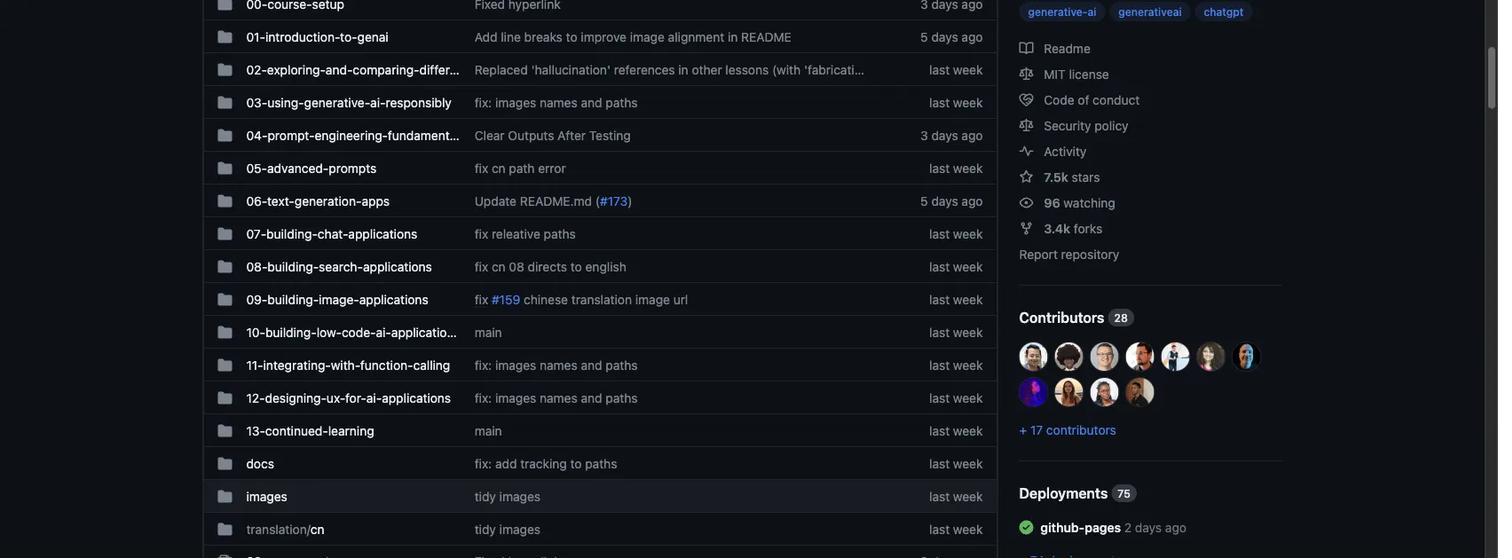 Task type: vqa. For each thing, say whether or not it's contained in the screenshot.


Task type: describe. For each thing, give the bounding box(es) containing it.
fix: images names and paths for 03-using-generative-ai-responsibly
[[475, 95, 638, 110]]

3.4k
[[1044, 221, 1071, 236]]

directory image for 02-
[[218, 63, 232, 77]]

code of conduct image
[[1020, 93, 1034, 107]]

fix for fix releative paths
[[475, 226, 489, 241]]

row containing 13-continued-learning
[[204, 414, 998, 448]]

@softchris image
[[1126, 343, 1155, 371]]

last for chat-
[[930, 226, 950, 241]]

genai
[[357, 29, 389, 44]]

1 vertical spatial image
[[636, 292, 670, 307]]

05-
[[246, 161, 267, 175]]

clear
[[475, 128, 505, 143]]

+ 17 contributors link
[[1020, 423, 1117, 437]]

code of conduct link
[[1020, 92, 1140, 107]]

ai- for code-
[[376, 325, 391, 340]]

week for prompts
[[954, 161, 983, 175]]

13-continued-learning
[[246, 424, 374, 438]]

row containing images
[[204, 479, 998, 513]]

75
[[1118, 487, 1131, 500]]

tracking
[[520, 456, 567, 471]]

2 vertical spatial cn
[[311, 522, 325, 537]]

cell for docs
[[218, 455, 232, 473]]

) link
[[628, 194, 633, 208]]

english
[[586, 259, 627, 274]]

names for 12-designing-ux-for-ai-applications
[[540, 391, 578, 405]]

tidy images link for cell associated with images
[[475, 489, 541, 504]]

cell for 10-building-low-code-ai-applications
[[218, 323, 232, 342]]

references
[[614, 62, 675, 77]]

text-
[[267, 194, 295, 208]]

prompt-
[[268, 128, 315, 143]]

continued-
[[265, 424, 328, 438]]

09-building-image-applications
[[246, 292, 429, 307]]

engineering-
[[315, 128, 388, 143]]

5 for 06-text-generation-apps
[[921, 194, 928, 208]]

10-
[[246, 325, 265, 340]]

'hallucination'
[[531, 62, 611, 77]]

week for generative-
[[954, 95, 983, 110]]

@paladique image
[[1020, 378, 1048, 407]]

cell for 03-using-generative-ai-responsibly
[[218, 93, 232, 112]]

learning
[[328, 424, 374, 438]]

ago for 06-text-generation-apps
[[962, 194, 983, 208]]

chinese
[[524, 292, 568, 307]]

@kinfey image
[[1162, 343, 1190, 371]]

02-
[[246, 62, 267, 77]]

7.5k stars
[[1044, 170, 1100, 184]]

check circle fill image
[[1020, 521, 1034, 535]]

5 days ago for 06-text-generation-apps
[[921, 194, 983, 208]]

fix cn path error link
[[475, 161, 566, 175]]

0 vertical spatial generative-
[[1029, 5, 1088, 18]]

last week for and-
[[930, 62, 983, 77]]

1 horizontal spatial in
[[728, 29, 738, 44]]

03-using-generative-ai-responsibly link
[[246, 95, 452, 110]]

and for 11-integrating-with-function-calling
[[581, 358, 602, 372]]

4 fix: from the top
[[475, 456, 492, 471]]

cell for images
[[218, 487, 232, 506]]

06-text-generation-apps link
[[246, 194, 390, 208]]

images for images
[[500, 489, 541, 504]]

lessons
[[726, 62, 769, 77]]

code
[[1044, 92, 1075, 107]]

row containing 06-text-generation-apps
[[204, 184, 998, 218]]

and for 12-designing-ux-for-ai-applications
[[581, 391, 602, 405]]

4 fix from the top
[[475, 292, 489, 307]]

forks
[[1074, 221, 1103, 236]]

18 row from the top
[[204, 545, 998, 558]]

releative
[[492, 226, 541, 241]]

to for improve
[[566, 29, 578, 44]]

5 days ago for 01-introduction-to-genai
[[921, 29, 983, 44]]

row containing 10-building-low-code-ai-applications
[[204, 315, 998, 349]]

ago right 2 at right
[[1166, 520, 1187, 535]]

pulse image
[[1020, 144, 1034, 158]]

2
[[1125, 520, 1132, 535]]

01-introduction-to-genai
[[246, 29, 389, 44]]

11 last from the top
[[930, 456, 950, 471]]

11-integrating-with-function-calling link
[[246, 358, 450, 372]]

policy
[[1095, 118, 1129, 133]]

cn for 08
[[492, 259, 506, 274]]

translation/ cn
[[246, 522, 325, 537]]

directory image for 09-
[[218, 293, 232, 307]]

generativeai
[[1119, 5, 1182, 18]]

using-
[[267, 95, 304, 110]]

code-
[[342, 325, 376, 340]]

days for 04-prompt-engineering-fundamentals
[[932, 128, 959, 143]]

building- for 08-
[[268, 259, 319, 274]]

license
[[1069, 67, 1110, 81]]

fix cn 08 directs to english link
[[475, 259, 627, 274]]

fix: for calling
[[475, 358, 492, 372]]

days for 06-text-generation-apps
[[932, 194, 959, 208]]

#173
[[600, 194, 628, 208]]

docs
[[246, 456, 274, 471]]

cell for 08-building-search-applications
[[218, 257, 232, 276]]

07-building-chat-applications
[[246, 226, 418, 241]]

12-designing-ux-for-ai-applications
[[246, 391, 451, 405]]

last for generative-
[[930, 95, 950, 110]]

building- for 07-
[[267, 226, 318, 241]]

line
[[501, 29, 521, 44]]

last for image-
[[930, 292, 950, 307]]

1 row from the top
[[204, 0, 998, 20]]

04-prompt-engineering-fundamentals clear outputs after testing
[[246, 128, 631, 143]]

book image
[[1020, 41, 1034, 55]]

week for and-
[[954, 62, 983, 77]]

)
[[628, 194, 633, 208]]

for-
[[345, 391, 367, 405]]

08-building-search-applications link
[[246, 259, 432, 274]]

update readme.md ( link
[[475, 194, 600, 208]]

github-
[[1041, 520, 1085, 535]]

directory image for 01-
[[218, 30, 232, 44]]

main for 13-continued-learning
[[475, 424, 502, 438]]

fix #159 chinese translation image url
[[475, 292, 688, 307]]

10-building-low-code-ai-applications link
[[246, 325, 461, 340]]

to for paths
[[571, 456, 582, 471]]

08
[[509, 259, 525, 274]]

cell for 02-exploring-and-comparing-different-llms
[[218, 60, 232, 79]]

cell for 12-designing-ux-for-ai-applications
[[218, 389, 232, 408]]

8 directory image from the top
[[218, 523, 232, 537]]

and for 03-using-generative-ai-responsibly
[[581, 95, 602, 110]]

building- for 10-
[[265, 325, 317, 340]]

file image
[[218, 555, 232, 558]]

fix: images names and paths link for 03-using-generative-ai-responsibly
[[475, 95, 638, 110]]

fundamentals
[[388, 128, 466, 143]]

last week for generative-
[[930, 95, 983, 110]]

ago for 01-introduction-to-genai
[[962, 29, 983, 44]]

calling
[[413, 358, 450, 372]]

0 vertical spatial ai-
[[370, 95, 386, 110]]

names for 03-using-generative-ai-responsibly
[[540, 95, 578, 110]]

(
[[596, 194, 600, 208]]

13-continued-learning link
[[246, 424, 374, 438]]

last for ux-
[[930, 391, 950, 405]]

fix: add tracking to paths link
[[475, 456, 617, 471]]

02-exploring-and-comparing-different-llms link
[[246, 62, 497, 77]]

fix: images names and paths link for 12-designing-ux-for-ai-applications
[[475, 391, 638, 405]]

fix: images names and paths for 11-integrating-with-function-calling
[[475, 358, 638, 372]]

1 vertical spatial in
[[679, 62, 689, 77]]

row containing 01-introduction-to-genai
[[204, 20, 998, 53]]

01-
[[246, 29, 265, 44]]

activity link
[[1020, 144, 1087, 158]]

#173 link
[[600, 194, 628, 208]]

breaks
[[524, 29, 563, 44]]

+
[[1020, 423, 1027, 437]]

last for search-
[[930, 259, 950, 274]]

12 last week from the top
[[930, 489, 983, 504]]

generativeai link
[[1110, 2, 1191, 21]]

11 last week from the top
[[930, 456, 983, 471]]

directory image for 04-prompt-engineering-fundamentals
[[218, 128, 232, 143]]

05-advanced-prompts link
[[246, 161, 377, 175]]

last week for learning
[[930, 424, 983, 438]]

12-designing-ux-for-ai-applications link
[[246, 391, 451, 405]]

8 directory image from the top
[[218, 457, 232, 471]]

different-
[[420, 62, 474, 77]]

row containing 02-exploring-and-comparing-different-llms
[[204, 52, 998, 86]]

generative- inside 'row'
[[304, 95, 370, 110]]

names for 11-integrating-with-function-calling
[[540, 358, 578, 372]]

last week for prompts
[[930, 161, 983, 175]]

ux-
[[327, 391, 345, 405]]

with-
[[331, 358, 360, 372]]

introduction-
[[265, 29, 340, 44]]

chatgpt link
[[1196, 2, 1253, 21]]

other
[[692, 62, 722, 77]]

week for image-
[[954, 292, 983, 307]]

apps
[[362, 194, 390, 208]]

generative-ai
[[1029, 5, 1097, 18]]

09-building-image-applications link
[[246, 292, 429, 307]]

07-
[[246, 226, 267, 241]]

cell for 09-building-image-applications
[[218, 290, 232, 309]]

last for with-
[[930, 358, 950, 372]]

repository
[[1062, 247, 1120, 261]]

exploring-
[[267, 62, 326, 77]]

12 week from the top
[[954, 489, 983, 504]]

mit
[[1044, 67, 1066, 81]]



Task type: locate. For each thing, give the bounding box(es) containing it.
directory image left 11-
[[218, 358, 232, 372]]

image up references
[[630, 29, 665, 44]]

9 cell from the top
[[218, 257, 232, 276]]

main down fix link
[[475, 325, 502, 340]]

3 week from the top
[[954, 161, 983, 175]]

04-prompt-engineering-fundamentals link
[[246, 128, 466, 143]]

2 5 days ago from the top
[[921, 194, 983, 208]]

7 directory image from the top
[[218, 358, 232, 372]]

week for chat-
[[954, 226, 983, 241]]

row containing 03-using-generative-ai-responsibly
[[204, 85, 998, 119]]

06-text-generation-apps
[[246, 194, 390, 208]]

0 vertical spatial tidy images
[[475, 489, 541, 504]]

fix left releative at the left of the page
[[475, 226, 489, 241]]

10 week from the top
[[954, 424, 983, 438]]

@bethanyjep image
[[1091, 378, 1119, 407]]

days for 01-introduction-to-genai
[[932, 29, 959, 44]]

5 week from the top
[[954, 259, 983, 274]]

1 main link from the top
[[475, 325, 502, 340]]

10 last from the top
[[930, 424, 950, 438]]

directory image left 07-
[[218, 227, 232, 241]]

7 last from the top
[[930, 325, 950, 340]]

12-
[[246, 391, 265, 405]]

directory image for 11-integrating-with-function-calling
[[218, 358, 232, 372]]

7 cell from the top
[[218, 192, 232, 210]]

5 directory image from the top
[[218, 227, 232, 241]]

0 vertical spatial names
[[540, 95, 578, 110]]

13 last week from the top
[[930, 522, 983, 537]]

ai- up the function-
[[376, 325, 391, 340]]

in left other at the top left
[[679, 62, 689, 77]]

1 horizontal spatial generative-
[[1029, 5, 1088, 18]]

images link
[[246, 489, 288, 504]]

star image
[[1020, 170, 1034, 184]]

2 last week from the top
[[930, 95, 983, 110]]

1 vertical spatial main link
[[475, 424, 502, 438]]

#159
[[492, 292, 521, 307]]

0 horizontal spatial generative-
[[304, 95, 370, 110]]

0 vertical spatial and
[[581, 95, 602, 110]]

and-
[[326, 62, 353, 77]]

1 tidy images from the top
[[475, 489, 541, 504]]

row containing 05-advanced-prompts
[[204, 151, 998, 185]]

names up 'fix: add tracking to paths' link
[[540, 391, 578, 405]]

13 row from the top
[[204, 381, 998, 415]]

2 vertical spatial and
[[581, 391, 602, 405]]

2 vertical spatial fix: images names and paths
[[475, 391, 638, 405]]

1 fix: from the top
[[475, 95, 492, 110]]

ago
[[962, 29, 983, 44], [962, 128, 983, 143], [962, 194, 983, 208], [1166, 520, 1187, 535]]

11 cell from the top
[[218, 323, 232, 342]]

9 last from the top
[[930, 391, 950, 405]]

0 vertical spatial to
[[566, 29, 578, 44]]

1 vertical spatial and
[[581, 358, 602, 372]]

building- for 09-
[[268, 292, 319, 307]]

1 tidy from the top
[[475, 489, 496, 504]]

ai- for for-
[[367, 391, 382, 405]]

url
[[674, 292, 688, 307]]

2 week from the top
[[954, 95, 983, 110]]

2 fix: images names and paths from the top
[[475, 358, 638, 372]]

main link for 10-building-low-code-ai-applications
[[475, 325, 502, 340]]

last for learning
[[930, 424, 950, 438]]

row containing docs
[[204, 447, 998, 480]]

7 row from the top
[[204, 184, 998, 218]]

applications for chat-
[[348, 226, 418, 241]]

0 vertical spatial in
[[728, 29, 738, 44]]

applications up 09-building-image-applications link
[[363, 259, 432, 274]]

ai-
[[370, 95, 386, 110], [376, 325, 391, 340], [367, 391, 382, 405]]

tidy for cell associated with images tidy images link
[[475, 489, 496, 504]]

1 tidy images link from the top
[[475, 489, 541, 504]]

security policy link
[[1020, 118, 1129, 133]]

last week for with-
[[930, 358, 983, 372]]

week for learning
[[954, 424, 983, 438]]

in
[[728, 29, 738, 44], [679, 62, 689, 77]]

8 last week from the top
[[930, 358, 983, 372]]

eye image
[[1020, 196, 1034, 210]]

directory image left the "05-"
[[218, 161, 232, 175]]

days right 2 at right
[[1136, 520, 1162, 535]]

01-introduction-to-genai link
[[246, 29, 389, 44]]

2 vertical spatial to
[[571, 456, 582, 471]]

cell for 11-integrating-with-function-calling
[[218, 356, 232, 375]]

@carlotta94c image
[[1055, 378, 1084, 407]]

10 row from the top
[[204, 282, 998, 316]]

security
[[1044, 118, 1092, 133]]

4 cell from the top
[[218, 93, 232, 112]]

applications for search-
[[363, 259, 432, 274]]

1 fix from the top
[[475, 161, 489, 175]]

and up testing
[[581, 95, 602, 110]]

04-
[[246, 128, 268, 143]]

10 last week from the top
[[930, 424, 983, 438]]

main link for 13-continued-learning
[[475, 424, 502, 438]]

week for ux-
[[954, 391, 983, 405]]

applications down calling
[[382, 391, 451, 405]]

tidy for second cell from the bottom tidy images link
[[475, 522, 496, 537]]

week for low-
[[954, 325, 983, 340]]

2 cell from the top
[[218, 28, 232, 46]]

9 last week from the top
[[930, 391, 983, 405]]

@jimbobbennett image
[[1233, 343, 1261, 371]]

7 last week from the top
[[930, 325, 983, 340]]

generative- up readme link
[[1029, 5, 1088, 18]]

add
[[475, 29, 498, 44]]

0 vertical spatial tidy images link
[[475, 489, 541, 504]]

2 tidy images link from the top
[[475, 522, 541, 537]]

15 cell from the top
[[218, 455, 232, 473]]

translation
[[572, 292, 632, 307]]

96
[[1044, 195, 1061, 210]]

cn
[[492, 161, 506, 175], [492, 259, 506, 274], [311, 522, 325, 537]]

designing-
[[265, 391, 327, 405]]

4 last from the top
[[930, 226, 950, 241]]

cell for 13-continued-learning
[[218, 422, 232, 440]]

6 directory image from the top
[[218, 391, 232, 405]]

row containing 07-building-chat-applications
[[204, 217, 998, 250]]

fix: images names and paths for 12-designing-ux-for-ai-applications
[[475, 391, 638, 405]]

fix: images names and paths up 'fix: add tracking to paths' link
[[475, 391, 638, 405]]

8 week from the top
[[954, 358, 983, 372]]

18 cell from the top
[[218, 553, 232, 558]]

0 vertical spatial image
[[630, 29, 665, 44]]

2 and from the top
[[581, 358, 602, 372]]

0 vertical spatial 5
[[921, 29, 928, 44]]

1 vertical spatial ai-
[[376, 325, 391, 340]]

5 row from the top
[[204, 118, 998, 152]]

main link up add
[[475, 424, 502, 438]]

05-advanced-prompts
[[246, 161, 377, 175]]

5 last from the top
[[930, 259, 950, 274]]

report
[[1020, 247, 1058, 261]]

1 last week from the top
[[930, 62, 983, 77]]

to
[[566, 29, 578, 44], [571, 259, 582, 274], [571, 456, 582, 471]]

to right the "directs"
[[571, 259, 582, 274]]

tidy images link for second cell from the bottom
[[475, 522, 541, 537]]

ai- down '02-exploring-and-comparing-different-llms'
[[370, 95, 386, 110]]

fix left #159
[[475, 292, 489, 307]]

last week for search-
[[930, 259, 983, 274]]

after
[[558, 128, 586, 143]]

9 row from the top
[[204, 250, 998, 283]]

applications up calling
[[391, 325, 461, 340]]

3 directory image from the top
[[218, 63, 232, 77]]

6 week from the top
[[954, 292, 983, 307]]

last for prompts
[[930, 161, 950, 175]]

1 vertical spatial tidy
[[475, 522, 496, 537]]

and
[[581, 95, 602, 110], [581, 358, 602, 372], [581, 391, 602, 405]]

fix releative paths link
[[475, 226, 576, 241]]

days left book image
[[932, 29, 959, 44]]

row containing 11-integrating-with-function-calling
[[204, 348, 998, 382]]

2 names from the top
[[540, 358, 578, 372]]

6 last week from the top
[[930, 292, 983, 307]]

08-
[[246, 259, 268, 274]]

16 cell from the top
[[218, 487, 232, 506]]

contributors
[[1020, 309, 1105, 326]]

fix down clear
[[475, 161, 489, 175]]

07-building-chat-applications link
[[246, 226, 418, 241]]

directory image for 07-building-chat-applications
[[218, 227, 232, 241]]

2 row from the top
[[204, 20, 998, 53]]

3 last from the top
[[930, 161, 950, 175]]

cell for 04-prompt-engineering-fundamentals
[[218, 126, 232, 145]]

6 last from the top
[[930, 292, 950, 307]]

fix: images names and paths link down chinese
[[475, 358, 638, 372]]

1 5 from the top
[[921, 29, 928, 44]]

1 vertical spatial tidy images
[[475, 522, 541, 537]]

tidy
[[475, 489, 496, 504], [475, 522, 496, 537]]

directory image for 13-
[[218, 424, 232, 438]]

add line breaks to improve image alignment in readme
[[475, 29, 792, 44]]

2 fix: images names and paths link from the top
[[475, 358, 638, 372]]

report repository link
[[1020, 247, 1120, 261]]

main up add
[[475, 424, 502, 438]]

13 last from the top
[[930, 522, 950, 537]]

1 vertical spatial 5
[[921, 194, 928, 208]]

11 week from the top
[[954, 456, 983, 471]]

directory image left 04-
[[218, 128, 232, 143]]

5 days ago left book image
[[921, 29, 983, 44]]

2 vertical spatial ai-
[[367, 391, 382, 405]]

03-using-generative-ai-responsibly
[[246, 95, 452, 110]]

directory image for 12-
[[218, 391, 232, 405]]

1 vertical spatial tidy images link
[[475, 522, 541, 537]]

1 names from the top
[[540, 95, 578, 110]]

outputs
[[508, 128, 554, 143]]

week for with-
[[954, 358, 983, 372]]

4 directory image from the top
[[218, 194, 232, 208]]

chatgpt
[[1204, 5, 1244, 18]]

readme link
[[1020, 41, 1091, 55]]

3 fix from the top
[[475, 259, 489, 274]]

@dikodev image
[[1126, 378, 1155, 407]]

last week for image-
[[930, 292, 983, 307]]

watching
[[1064, 195, 1116, 210]]

names
[[540, 95, 578, 110], [540, 358, 578, 372], [540, 391, 578, 405]]

and down translation
[[581, 358, 602, 372]]

fix: images names and paths link up 'fix: add tracking to paths' link
[[475, 391, 638, 405]]

fix: images names and paths link for 11-integrating-with-function-calling
[[475, 358, 638, 372]]

0 vertical spatial main
[[475, 325, 502, 340]]

cell
[[218, 0, 232, 13], [218, 28, 232, 46], [218, 60, 232, 79], [218, 93, 232, 112], [218, 126, 232, 145], [218, 159, 232, 178], [218, 192, 232, 210], [218, 225, 232, 243], [218, 257, 232, 276], [218, 290, 232, 309], [218, 323, 232, 342], [218, 356, 232, 375], [218, 389, 232, 408], [218, 422, 232, 440], [218, 455, 232, 473], [218, 487, 232, 506], [218, 520, 232, 539], [218, 553, 232, 558]]

fix for fix cn 08 directs to english
[[475, 259, 489, 274]]

13-
[[246, 424, 265, 438]]

9 directory image from the top
[[218, 490, 232, 504]]

fix for fix cn path error
[[475, 161, 489, 175]]

5 for 01-introduction-to-genai
[[921, 29, 928, 44]]

row containing translation/
[[204, 512, 998, 546]]

1 vertical spatial fix: images names and paths
[[475, 358, 638, 372]]

3 fix: from the top
[[475, 391, 492, 405]]

17 cell from the top
[[218, 520, 232, 539]]

last week for ux-
[[930, 391, 983, 405]]

repo forked image
[[1020, 222, 1034, 236]]

replaced 'hallucination' references in other lessons (with 'fabricati… link
[[475, 62, 865, 77]]

1 directory image from the top
[[218, 0, 232, 11]]

2 fix: from the top
[[475, 358, 492, 372]]

last week for low-
[[930, 325, 983, 340]]

1 5 days ago from the top
[[921, 29, 983, 44]]

13 cell from the top
[[218, 389, 232, 408]]

2 vertical spatial names
[[540, 391, 578, 405]]

tidy images for cell associated with images tidy images link
[[475, 489, 541, 504]]

mit license
[[1041, 67, 1110, 81]]

applications for image-
[[359, 292, 429, 307]]

advanced-
[[267, 161, 329, 175]]

tidy images for second cell from the bottom tidy images link
[[475, 522, 541, 537]]

1 vertical spatial names
[[540, 358, 578, 372]]

main link down fix link
[[475, 325, 502, 340]]

03-
[[246, 95, 267, 110]]

to right tracking
[[571, 456, 582, 471]]

3 cell from the top
[[218, 60, 232, 79]]

images for 03-using-generative-ai-responsibly
[[495, 95, 537, 110]]

2 tidy from the top
[[475, 522, 496, 537]]

0 vertical spatial main link
[[475, 325, 502, 340]]

1 vertical spatial cn
[[492, 259, 506, 274]]

12 last from the top
[[930, 489, 950, 504]]

testing
[[589, 128, 631, 143]]

paths for ai-
[[606, 391, 638, 405]]

row containing 04-prompt-engineering-fundamentals
[[204, 118, 998, 152]]

0 vertical spatial fix: images names and paths
[[475, 95, 638, 110]]

law image
[[1020, 67, 1034, 81]]

1 fix: images names and paths link from the top
[[475, 95, 638, 110]]

directory image for 03-using-generative-ai-responsibly
[[218, 95, 232, 110]]

0 vertical spatial cn
[[492, 161, 506, 175]]

0 vertical spatial fix: images names and paths link
[[475, 95, 638, 110]]

3 names from the top
[[540, 391, 578, 405]]

14 cell from the top
[[218, 422, 232, 440]]

directory image left 03-
[[218, 95, 232, 110]]

11-integrating-with-function-calling
[[246, 358, 450, 372]]

3 fix: images names and paths from the top
[[475, 391, 638, 405]]

directory image left "06-"
[[218, 194, 232, 208]]

fix: images names and paths link
[[475, 95, 638, 110], [475, 358, 638, 372], [475, 391, 638, 405]]

last
[[930, 62, 950, 77], [930, 95, 950, 110], [930, 161, 950, 175], [930, 226, 950, 241], [930, 259, 950, 274], [930, 292, 950, 307], [930, 325, 950, 340], [930, 358, 950, 372], [930, 391, 950, 405], [930, 424, 950, 438], [930, 456, 950, 471], [930, 489, 950, 504], [930, 522, 950, 537]]

fix: images names and paths link up clear outputs after testing link
[[475, 95, 638, 110]]

readme
[[1041, 41, 1091, 55]]

and up fix: add tracking to paths
[[581, 391, 602, 405]]

generative- down the and-
[[304, 95, 370, 110]]

5 directory image from the top
[[218, 325, 232, 340]]

'fabricati…
[[804, 62, 865, 77]]

1 cell from the top
[[218, 0, 232, 13]]

3 directory image from the top
[[218, 161, 232, 175]]

directory image
[[218, 0, 232, 11], [218, 30, 232, 44], [218, 63, 232, 77], [218, 293, 232, 307], [218, 325, 232, 340], [218, 391, 232, 405], [218, 424, 232, 438], [218, 457, 232, 471], [218, 490, 232, 504]]

applications down apps
[[348, 226, 418, 241]]

5 last week from the top
[[930, 259, 983, 274]]

fix: for responsibly
[[475, 95, 492, 110]]

chinese translation image url link
[[524, 292, 688, 307]]

ago right 3
[[962, 128, 983, 143]]

ai
[[1088, 5, 1097, 18]]

names up clear outputs after testing link
[[540, 95, 578, 110]]

days right 3
[[932, 128, 959, 143]]

1 vertical spatial to
[[571, 259, 582, 274]]

1 vertical spatial generative-
[[304, 95, 370, 110]]

function-
[[360, 358, 413, 372]]

1 vertical spatial main
[[475, 424, 502, 438]]

row containing 12-designing-ux-for-ai-applications
[[204, 381, 998, 415]]

0 vertical spatial tidy
[[475, 489, 496, 504]]

row containing 08-building-search-applications
[[204, 250, 998, 283]]

replaced 'hallucination' references in other lessons (with 'fabricati…
[[475, 62, 865, 77]]

directory image for 08-building-search-applications
[[218, 260, 232, 274]]

0 horizontal spatial in
[[679, 62, 689, 77]]

applications up code-
[[359, 292, 429, 307]]

fix: images names and paths up clear outputs after testing link
[[475, 95, 638, 110]]

to right breaks
[[566, 29, 578, 44]]

of
[[1078, 92, 1090, 107]]

image left 'url'
[[636, 292, 670, 307]]

ai- down the function-
[[367, 391, 382, 405]]

directory image for 05-advanced-prompts
[[218, 161, 232, 175]]

28
[[1115, 312, 1128, 324]]

generative-
[[1029, 5, 1088, 18], [304, 95, 370, 110]]

@nitya image
[[1197, 343, 1226, 371]]

names down chinese
[[540, 358, 578, 372]]

3
[[921, 128, 928, 143]]

13 week from the top
[[954, 522, 983, 537]]

@leestott image
[[1091, 343, 1119, 371]]

09-
[[246, 292, 268, 307]]

5 cell from the top
[[218, 126, 232, 145]]

ago left eye icon
[[962, 194, 983, 208]]

fix link
[[475, 292, 489, 307]]

main for 10-building-low-code-ai-applications
[[475, 325, 502, 340]]

row
[[204, 0, 998, 20], [204, 20, 998, 53], [204, 52, 998, 86], [204, 85, 998, 119], [204, 118, 998, 152], [204, 151, 998, 185], [204, 184, 998, 218], [204, 217, 998, 250], [204, 250, 998, 283], [204, 282, 998, 316], [204, 315, 998, 349], [204, 348, 998, 382], [204, 381, 998, 415], [204, 414, 998, 448], [204, 447, 998, 480], [204, 479, 998, 513], [204, 512, 998, 546], [204, 545, 998, 558]]

5
[[921, 29, 928, 44], [921, 194, 928, 208]]

4 last week from the top
[[930, 226, 983, 241]]

fix up fix link
[[475, 259, 489, 274]]

6 row from the top
[[204, 151, 998, 185]]

6 directory image from the top
[[218, 260, 232, 274]]

directory image for 06-text-generation-apps
[[218, 194, 232, 208]]

2 5 from the top
[[921, 194, 928, 208]]

fix: for ai-
[[475, 391, 492, 405]]

contributors
[[1047, 423, 1117, 437]]

week for search-
[[954, 259, 983, 274]]

ago for 04-prompt-engineering-fundamentals
[[962, 128, 983, 143]]

last week for chat-
[[930, 226, 983, 241]]

2 vertical spatial fix: images names and paths link
[[475, 391, 638, 405]]

cell for 07-building-chat-applications
[[218, 225, 232, 243]]

10 cell from the top
[[218, 290, 232, 309]]

ago left book image
[[962, 29, 983, 44]]

9 week from the top
[[954, 391, 983, 405]]

1 vertical spatial 5 days ago
[[921, 194, 983, 208]]

2 main from the top
[[475, 424, 502, 438]]

directory image up 'file' image
[[218, 523, 232, 537]]

0 vertical spatial 5 days ago
[[921, 29, 983, 44]]

last for and-
[[930, 62, 950, 77]]

1 week from the top
[[954, 62, 983, 77]]

path
[[509, 161, 535, 175]]

3 days ago
[[921, 128, 983, 143]]

3 fix: images names and paths link from the top
[[475, 391, 638, 405]]

clear outputs after testing link
[[475, 128, 631, 143]]

fix: images names and paths down chinese
[[475, 358, 638, 372]]

directory image
[[218, 95, 232, 110], [218, 128, 232, 143], [218, 161, 232, 175], [218, 194, 232, 208], [218, 227, 232, 241], [218, 260, 232, 274], [218, 358, 232, 372], [218, 523, 232, 537]]

in left readme at the top
[[728, 29, 738, 44]]

cell for 06-text-generation-apps
[[218, 192, 232, 210]]

10-building-low-code-ai-applications
[[246, 325, 461, 340]]

error
[[538, 161, 566, 175]]

last for low-
[[930, 325, 950, 340]]

directory image left 08-
[[218, 260, 232, 274]]

days
[[932, 29, 959, 44], [932, 128, 959, 143], [932, 194, 959, 208], [1136, 520, 1162, 535]]

6 cell from the top
[[218, 159, 232, 178]]

images for 11-integrating-with-function-calling
[[495, 358, 537, 372]]

cell for 01-introduction-to-genai
[[218, 28, 232, 46]]

2 last from the top
[[930, 95, 950, 110]]

fix releative paths
[[475, 226, 576, 241]]

1 last from the top
[[930, 62, 950, 77]]

cn for path
[[492, 161, 506, 175]]

last week
[[930, 62, 983, 77], [930, 95, 983, 110], [930, 161, 983, 175], [930, 226, 983, 241], [930, 259, 983, 274], [930, 292, 983, 307], [930, 325, 983, 340], [930, 358, 983, 372], [930, 391, 983, 405], [930, 424, 983, 438], [930, 456, 983, 471], [930, 489, 983, 504], [930, 522, 983, 537]]

days down the 3 days ago
[[932, 194, 959, 208]]

alignment
[[668, 29, 725, 44]]

paths for calling
[[606, 358, 638, 372]]

17 row from the top
[[204, 512, 998, 546]]

law image
[[1020, 119, 1034, 133]]

@john0isaac image
[[1020, 343, 1048, 371]]

images for 12-designing-ux-for-ai-applications
[[495, 391, 537, 405]]

paths for responsibly
[[606, 95, 638, 110]]

1 vertical spatial fix: images names and paths link
[[475, 358, 638, 372]]

@koreyspace image
[[1055, 343, 1084, 371]]

docs link
[[246, 456, 274, 471]]

1 main from the top
[[475, 325, 502, 340]]

readme.md
[[520, 194, 592, 208]]

cell for 05-advanced-prompts
[[218, 159, 232, 178]]

5 days ago down the 3 days ago
[[921, 194, 983, 208]]

row containing 09-building-image-applications
[[204, 282, 998, 316]]

comparing-
[[353, 62, 420, 77]]



